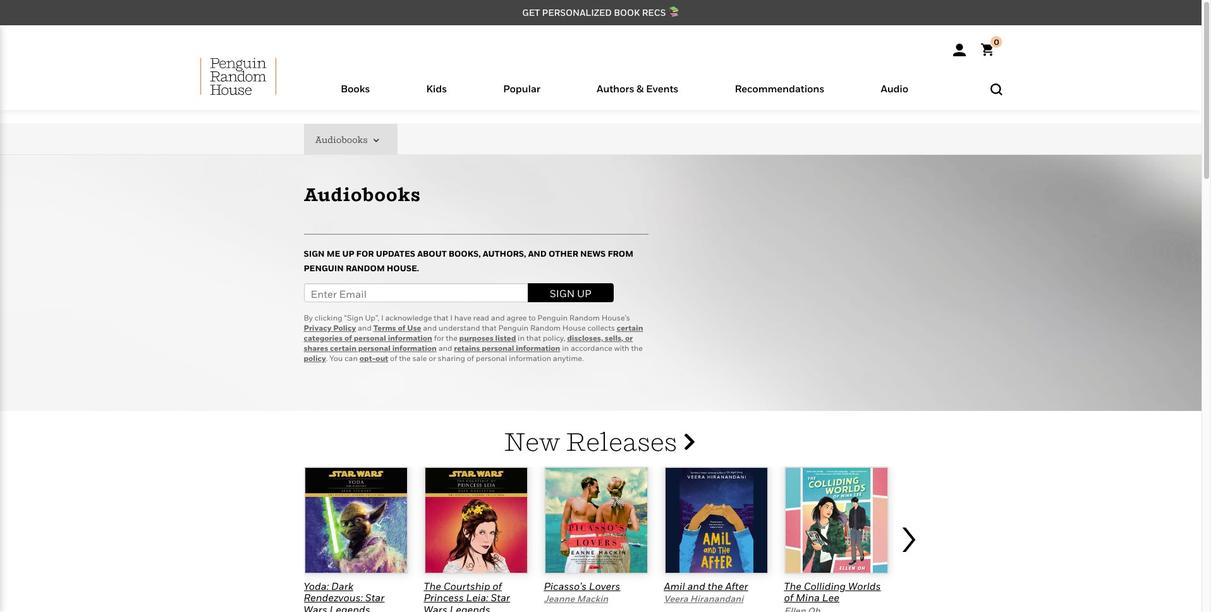 Task type: describe. For each thing, give the bounding box(es) containing it.
the colliding worlds of mina lee image
[[785, 467, 889, 574]]

"sign
[[344, 313, 364, 322]]

after
[[726, 580, 748, 593]]

angle down image
[[370, 136, 379, 145]]

the down understand
[[446, 333, 458, 343]]

sign up button
[[528, 283, 614, 302]]

recommendations link
[[735, 82, 825, 110]]

releases
[[566, 426, 678, 457]]

understand
[[439, 323, 480, 333]]

browse by category or genre navigation
[[304, 124, 683, 155]]

sign up
[[550, 287, 592, 300]]

worlds
[[849, 580, 881, 593]]

or inside and retains personal information in accordance with the policy . you can opt-out of the sale or sharing of personal information anytime.
[[429, 353, 436, 363]]

audio link
[[881, 82, 909, 110]]

yoda:
[[304, 580, 329, 593]]

personal inside "certain categories of personal information"
[[354, 333, 386, 343]]

in for that
[[518, 333, 525, 343]]

the courtship of princess leia: star wars legends
[[424, 580, 510, 612]]

to
[[529, 313, 536, 322]]

up inside sign me up for updates about books, authors, and other news from penguin random house.
[[342, 249, 355, 259]]

out
[[376, 353, 389, 363]]

1 horizontal spatial that
[[482, 323, 497, 333]]

personalized
[[542, 7, 612, 18]]

audio
[[881, 82, 909, 95]]

sign me up for updates about books, authors, and other news from penguin random house.
[[304, 249, 634, 273]]

search image
[[991, 83, 1003, 95]]

courtship
[[444, 580, 491, 593]]

up",
[[365, 313, 380, 322]]

penguin inside sign me up for updates about books, authors, and other news from penguin random house.
[[304, 263, 344, 273]]

sharing
[[438, 353, 465, 363]]

1 i from the left
[[381, 313, 384, 322]]

star inside yoda: dark rendezvous: star wars legends
[[365, 592, 385, 604]]

of inside by clicking "sign up", i acknowledge that i have read and agree to penguin random house's privacy policy and terms of use and understand that penguin random house collects
[[398, 323, 406, 333]]

the colliding worlds of mina lee
[[785, 580, 881, 604]]

agree
[[507, 313, 527, 322]]

retains
[[454, 343, 480, 353]]

acknowledge
[[385, 313, 432, 322]]

of right out
[[390, 353, 397, 363]]

2 i from the left
[[450, 313, 453, 322]]

accordance
[[571, 343, 613, 353]]

sign in image
[[953, 44, 966, 56]]

house.
[[387, 263, 419, 273]]

1 vertical spatial audiobooks
[[304, 183, 421, 205]]

up inside the sign up button
[[577, 287, 592, 300]]

events
[[646, 82, 679, 95]]

amil and the after veera hiranandani
[[664, 580, 748, 604]]

sign for sign up
[[550, 287, 575, 300]]

of inside the courtship of princess leia: star wars legends
[[493, 580, 502, 593]]

collects
[[588, 323, 615, 333]]

opt-
[[360, 353, 376, 363]]

and inside and retains personal information in accordance with the policy . you can opt-out of the sale or sharing of personal information anytime.
[[439, 343, 453, 353]]

certain inside discloses, sells, or shares certain personal information
[[330, 343, 357, 353]]

and down up",
[[358, 323, 372, 333]]

book
[[614, 7, 640, 18]]

legends inside yoda: dark rendezvous: star wars legends
[[330, 603, 370, 612]]

privacy
[[304, 323, 332, 333]]

audiobooks inside field
[[315, 134, 370, 145]]

veera
[[664, 593, 689, 604]]

random inside sign me up for updates about books, authors, and other news from penguin random house.
[[346, 263, 385, 273]]

for the purposes listed in that policy,
[[433, 333, 567, 343]]

the colliding worlds of mina lee link
[[785, 580, 881, 604]]

listed
[[496, 333, 516, 343]]

1 horizontal spatial for
[[434, 333, 444, 343]]

jeanne
[[544, 593, 575, 604]]

the inside amil and the after veera hiranandani
[[708, 580, 723, 593]]

books,
[[449, 249, 481, 259]]

2 vertical spatial that
[[527, 333, 541, 343]]

mina
[[796, 592, 820, 604]]

certain inside "certain categories of personal information"
[[617, 323, 644, 333]]

books
[[341, 82, 370, 95]]

the courtship of princess leia: star wars legends link
[[424, 580, 510, 612]]

get personalized book recs 📚
[[523, 7, 680, 18]]

can
[[345, 353, 358, 363]]

picasso's lovers image
[[544, 467, 649, 574]]

discloses,
[[567, 333, 603, 343]]

mackin
[[577, 593, 608, 604]]

legends inside the courtship of princess leia: star wars legends
[[450, 603, 491, 612]]

new
[[504, 426, 561, 457]]

authors,
[[483, 249, 526, 259]]

updates
[[376, 249, 416, 259]]

policy
[[304, 353, 326, 363]]

princess
[[424, 592, 464, 604]]

discloses, sells, or shares certain personal information
[[304, 333, 633, 353]]

authors & events link
[[597, 82, 679, 110]]

amil
[[664, 580, 685, 593]]

personal down for the purposes listed in that policy,
[[482, 343, 514, 353]]

new releases link
[[504, 426, 695, 457]]

lee
[[823, 592, 840, 604]]

get
[[523, 7, 540, 18]]

&
[[637, 82, 644, 95]]

kids link
[[426, 82, 447, 110]]

read
[[473, 313, 490, 322]]

get personalized book recs 📚 link
[[523, 7, 680, 18]]

retains personal information link
[[454, 343, 561, 353]]

main navigation element
[[169, 58, 1033, 110]]

policy,
[[543, 333, 566, 343]]

lovers
[[589, 580, 621, 593]]

and inside sign me up for updates about books, authors, and other news from penguin random house.
[[528, 249, 547, 259]]



Task type: locate. For each thing, give the bounding box(es) containing it.
privacy policy link
[[304, 323, 356, 333]]

Enter Email email field
[[304, 283, 528, 302]]

0 horizontal spatial penguin
[[304, 263, 344, 273]]

leia:
[[466, 592, 489, 604]]

up right "me"
[[342, 249, 355, 259]]

from
[[608, 249, 634, 259]]

1 horizontal spatial sign
[[550, 287, 575, 300]]

certain categories of personal information
[[304, 323, 644, 343]]

2 horizontal spatial random
[[570, 313, 600, 322]]

0 vertical spatial that
[[434, 313, 449, 322]]

kids button
[[398, 80, 475, 110]]

0 vertical spatial in
[[518, 333, 525, 343]]

the inside the colliding worlds of mina lee
[[785, 580, 802, 593]]

penguin down "me"
[[304, 263, 344, 273]]

for inside sign me up for updates about books, authors, and other news from penguin random house.
[[356, 249, 374, 259]]

the for princess
[[424, 580, 441, 593]]

.
[[326, 353, 328, 363]]

sign for sign me up for updates about books, authors, and other news from penguin random house.
[[304, 249, 325, 259]]

and inside amil and the after veera hiranandani
[[688, 580, 706, 593]]

the left courtship
[[424, 580, 441, 593]]

that
[[434, 313, 449, 322], [482, 323, 497, 333], [527, 333, 541, 343]]

0 horizontal spatial legends
[[330, 603, 370, 612]]

certain
[[617, 323, 644, 333], [330, 343, 357, 353]]

of inside "certain categories of personal information"
[[345, 333, 352, 343]]

policy link
[[304, 353, 326, 363]]

of right leia:
[[493, 580, 502, 593]]

discloses, sells, or shares certain personal information link
[[304, 333, 633, 353]]

📚
[[668, 7, 680, 18]]

in
[[518, 333, 525, 343], [562, 343, 569, 353]]

personal inside discloses, sells, or shares certain personal information
[[358, 343, 391, 353]]

0 vertical spatial up
[[342, 249, 355, 259]]

personal up opt-out link
[[358, 343, 391, 353]]

terms of use link
[[374, 323, 421, 333]]

picasso's lovers link
[[544, 580, 621, 593]]

sign inside button
[[550, 287, 575, 300]]

for left updates
[[356, 249, 374, 259]]

authors & events
[[597, 82, 679, 95]]

star inside the courtship of princess leia: star wars legends
[[491, 592, 510, 604]]

personal down 'terms'
[[354, 333, 386, 343]]

1 vertical spatial sign
[[550, 287, 575, 300]]

up
[[342, 249, 355, 259], [577, 287, 592, 300]]

random up policy,
[[531, 323, 561, 333]]

yoda: dark rendezvous: star wars legends link
[[304, 580, 385, 612]]

0 horizontal spatial wars
[[304, 603, 327, 612]]

1 vertical spatial that
[[482, 323, 497, 333]]

legends down dark
[[330, 603, 370, 612]]

information down use
[[388, 333, 433, 343]]

of
[[398, 323, 406, 333], [345, 333, 352, 343], [390, 353, 397, 363], [467, 353, 474, 363], [493, 580, 502, 593], [785, 592, 794, 604]]

information inside "certain categories of personal information"
[[388, 333, 433, 343]]

and retains personal information in accordance with the policy . you can opt-out of the sale or sharing of personal information anytime.
[[304, 343, 643, 363]]

0 horizontal spatial certain
[[330, 343, 357, 353]]

1 vertical spatial up
[[577, 287, 592, 300]]

the
[[424, 580, 441, 593], [785, 580, 802, 593]]

recs
[[642, 7, 666, 18]]

1 horizontal spatial star
[[491, 592, 510, 604]]

authors & events button
[[569, 80, 707, 110]]

that down to in the bottom of the page
[[527, 333, 541, 343]]

in inside and retains personal information in accordance with the policy . you can opt-out of the sale or sharing of personal information anytime.
[[562, 343, 569, 353]]

shares
[[304, 343, 328, 353]]

1 vertical spatial random
[[570, 313, 600, 322]]

you
[[330, 353, 343, 363]]

jeanne mackin link
[[544, 593, 608, 604]]

0 vertical spatial for
[[356, 249, 374, 259]]

the right with in the right of the page
[[632, 343, 643, 353]]

that up purposes listed link
[[482, 323, 497, 333]]

0 vertical spatial sign
[[304, 249, 325, 259]]

2 star from the left
[[491, 592, 510, 604]]

in for accordance
[[562, 343, 569, 353]]

0 horizontal spatial for
[[356, 249, 374, 259]]

news
[[581, 249, 606, 259]]

wars down courtship
[[424, 603, 448, 612]]

1 star from the left
[[365, 592, 385, 604]]

0 horizontal spatial in
[[518, 333, 525, 343]]

0 horizontal spatial random
[[346, 263, 385, 273]]

wars inside yoda: dark rendezvous: star wars legends
[[304, 603, 327, 612]]

1 horizontal spatial random
[[531, 323, 561, 333]]

audio button
[[853, 80, 937, 110]]

0 vertical spatial certain
[[617, 323, 644, 333]]

by clicking "sign up", i acknowledge that i have read and agree to penguin random house's privacy policy and terms of use and understand that penguin random house collects
[[304, 313, 631, 333]]

penguin random house image
[[200, 58, 276, 96]]

me
[[327, 249, 340, 259]]

1 vertical spatial for
[[434, 333, 444, 343]]

penguin up policy,
[[538, 313, 568, 322]]

use
[[408, 323, 421, 333]]

of down acknowledge
[[398, 323, 406, 333]]

other
[[549, 249, 579, 259]]

the up hiranandani
[[708, 580, 723, 593]]

popular
[[503, 82, 541, 95]]

purposes
[[460, 333, 494, 343]]

sale
[[413, 353, 427, 363]]

wars inside the courtship of princess leia: star wars legends
[[424, 603, 448, 612]]

i left 'have'
[[450, 313, 453, 322]]

0 vertical spatial or
[[626, 333, 633, 343]]

in right listed
[[518, 333, 525, 343]]

star right leia:
[[491, 592, 510, 604]]

2 horizontal spatial that
[[527, 333, 541, 343]]

by
[[304, 313, 313, 322]]

or up with in the right of the page
[[626, 333, 633, 343]]

1 horizontal spatial penguin
[[499, 323, 529, 333]]

picasso's lovers jeanne mackin
[[544, 580, 621, 604]]

information up sale
[[393, 343, 437, 353]]

0 horizontal spatial the
[[424, 580, 441, 593]]

sign
[[304, 249, 325, 259], [550, 287, 575, 300]]

wars down 'yoda:'
[[304, 603, 327, 612]]

opt-out link
[[360, 353, 389, 363]]

recommendations button
[[707, 80, 853, 110]]

amil and the after link
[[664, 580, 748, 593]]

in up anytime.
[[562, 343, 569, 353]]

2 wars from the left
[[424, 603, 448, 612]]

1 vertical spatial or
[[429, 353, 436, 363]]

0 vertical spatial random
[[346, 263, 385, 273]]

audiobooks
[[315, 134, 370, 145], [304, 183, 421, 205]]

and
[[528, 249, 547, 259], [491, 313, 505, 322], [358, 323, 372, 333], [423, 323, 437, 333], [439, 343, 453, 353], [688, 580, 706, 593]]

0 horizontal spatial i
[[381, 313, 384, 322]]

certain categories of personal information link
[[304, 323, 644, 343]]

of down 'retains'
[[467, 353, 474, 363]]

that up understand
[[434, 313, 449, 322]]

audiobooks down books link
[[315, 134, 370, 145]]

popular button
[[475, 80, 569, 110]]

kids
[[426, 82, 447, 95]]

penguin
[[304, 263, 344, 273], [538, 313, 568, 322], [499, 323, 529, 333]]

about
[[418, 249, 447, 259]]

2 vertical spatial penguin
[[499, 323, 529, 333]]

1 horizontal spatial i
[[450, 313, 453, 322]]

or right sale
[[429, 353, 436, 363]]

sells,
[[605, 333, 624, 343]]

penguin down agree
[[499, 323, 529, 333]]

categories
[[304, 333, 343, 343]]

random down updates
[[346, 263, 385, 273]]

i
[[381, 313, 384, 322], [450, 313, 453, 322]]

yoda: dark rendezvous: star wars legends image
[[304, 467, 408, 574]]

information down retains personal information link
[[509, 353, 552, 363]]

books link
[[341, 82, 370, 110]]

2 the from the left
[[785, 580, 802, 593]]

information down policy,
[[516, 343, 561, 353]]

the left sale
[[399, 353, 411, 363]]

and up sharing
[[439, 343, 453, 353]]

rendezvous:
[[304, 592, 363, 604]]

the left the colliding in the bottom of the page
[[785, 580, 802, 593]]

books button
[[313, 80, 398, 110]]

Audiobooks field
[[315, 124, 398, 155]]

2 vertical spatial random
[[531, 323, 561, 333]]

the
[[446, 333, 458, 343], [632, 343, 643, 353], [399, 353, 411, 363], [708, 580, 723, 593]]

of down policy
[[345, 333, 352, 343]]

certain down house's
[[617, 323, 644, 333]]

0 horizontal spatial sign
[[304, 249, 325, 259]]

personal down retains personal information link
[[476, 353, 507, 363]]

0 horizontal spatial that
[[434, 313, 449, 322]]

information
[[388, 333, 433, 343], [393, 343, 437, 353], [516, 343, 561, 353], [509, 353, 552, 363]]

sign left "me"
[[304, 249, 325, 259]]

› link
[[898, 497, 924, 612]]

0 vertical spatial penguin
[[304, 263, 344, 273]]

or inside discloses, sells, or shares certain personal information
[[626, 333, 633, 343]]

i right up",
[[381, 313, 384, 322]]

2 legends from the left
[[450, 603, 491, 612]]

the courtship of princess leia: star wars legends image
[[424, 467, 528, 574]]

1 horizontal spatial the
[[785, 580, 802, 593]]

random up house
[[570, 313, 600, 322]]

shopping cart image
[[981, 36, 1003, 56]]

2 horizontal spatial penguin
[[538, 313, 568, 322]]

picasso's
[[544, 580, 587, 593]]

legends down courtship
[[450, 603, 491, 612]]

0 vertical spatial audiobooks
[[315, 134, 370, 145]]

›
[[898, 503, 919, 563]]

0 horizontal spatial star
[[365, 592, 385, 604]]

terms
[[374, 323, 396, 333]]

the for of
[[785, 580, 802, 593]]

the inside the courtship of princess leia: star wars legends
[[424, 580, 441, 593]]

and left other at the top left of page
[[528, 249, 547, 259]]

of left "mina"
[[785, 592, 794, 604]]

for down understand
[[434, 333, 444, 343]]

of inside the colliding worlds of mina lee
[[785, 592, 794, 604]]

dark
[[331, 580, 353, 593]]

1 horizontal spatial up
[[577, 287, 592, 300]]

1 vertical spatial certain
[[330, 343, 357, 353]]

1 the from the left
[[424, 580, 441, 593]]

0 horizontal spatial up
[[342, 249, 355, 259]]

1 legends from the left
[[330, 603, 370, 612]]

0 horizontal spatial or
[[429, 353, 436, 363]]

anytime.
[[553, 353, 584, 363]]

1 vertical spatial penguin
[[538, 313, 568, 322]]

sign inside sign me up for updates about books, authors, and other news from penguin random house.
[[304, 249, 325, 259]]

and up veera hiranandani link on the right of page
[[688, 580, 706, 593]]

1 horizontal spatial in
[[562, 343, 569, 353]]

and right 'read'
[[491, 313, 505, 322]]

sign up house
[[550, 287, 575, 300]]

amil and the after image
[[664, 467, 769, 574]]

information inside discloses, sells, or shares certain personal information
[[393, 343, 437, 353]]

with
[[615, 343, 630, 353]]

certain up 'you'
[[330, 343, 357, 353]]

house's
[[602, 313, 631, 322]]

1 vertical spatial in
[[562, 343, 569, 353]]

for
[[356, 249, 374, 259], [434, 333, 444, 343]]

and right use
[[423, 323, 437, 333]]

up up house
[[577, 287, 592, 300]]

1 horizontal spatial wars
[[424, 603, 448, 612]]

recommendations
[[735, 82, 825, 95]]

1 horizontal spatial certain
[[617, 323, 644, 333]]

colliding
[[804, 580, 846, 593]]

1 horizontal spatial or
[[626, 333, 633, 343]]

star right dark
[[365, 592, 385, 604]]

1 wars from the left
[[304, 603, 327, 612]]

audiobooks down angle down icon
[[304, 183, 421, 205]]

policy
[[333, 323, 356, 333]]

1 horizontal spatial legends
[[450, 603, 491, 612]]



Task type: vqa. For each thing, say whether or not it's contained in the screenshot.
ACCESSIBILITY STATEMENT 'link'
no



